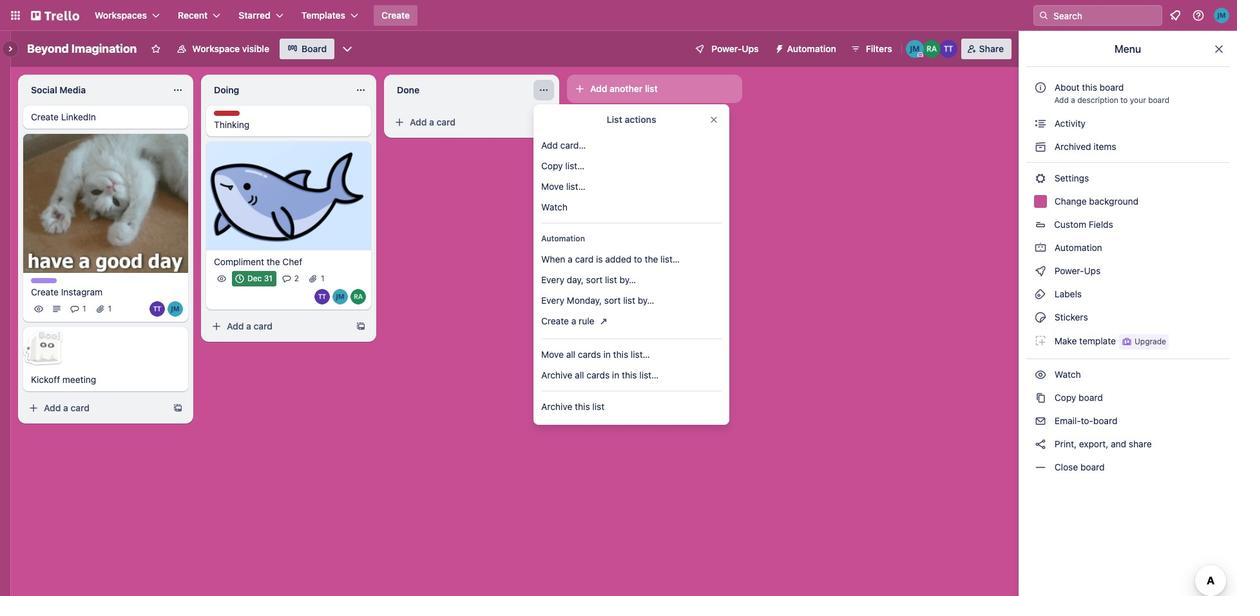 Task type: describe. For each thing, give the bounding box(es) containing it.
pete ghost image
[[22, 328, 63, 369]]

export,
[[1079, 439, 1109, 450]]

add for add a card button related to doing
[[227, 321, 244, 332]]

create for create linkedin
[[31, 111, 59, 122]]

board up print, export, and share
[[1094, 416, 1118, 427]]

kickoff meeting
[[31, 375, 96, 386]]

move list…
[[541, 181, 586, 192]]

items
[[1094, 141, 1117, 152]]

compliment the chef
[[214, 256, 302, 267]]

1 for 2
[[321, 274, 325, 283]]

your
[[1130, 95, 1146, 105]]

automation button
[[769, 39, 844, 59]]

create instagram
[[31, 287, 103, 298]]

board up description
[[1100, 82, 1124, 93]]

when a card is added to the list… link
[[534, 249, 729, 270]]

email-to-board link
[[1027, 411, 1230, 432]]

compliment the chef link
[[214, 256, 363, 269]]

copy for copy list…
[[541, 160, 563, 171]]

labels
[[1052, 289, 1082, 300]]

add for add a card button corresponding to social media
[[44, 403, 61, 414]]

list down archive all cards in this list…
[[593, 401, 605, 412]]

templates button
[[294, 5, 366, 26]]

0 vertical spatial jeremy miller (jeremymiller198) image
[[1214, 8, 1230, 23]]

sort for monday,
[[604, 295, 621, 306]]

a left "rule"
[[571, 316, 576, 327]]

starred button
[[231, 5, 291, 26]]

stickers
[[1052, 312, 1088, 323]]

description
[[1078, 95, 1119, 105]]

add another list
[[590, 83, 658, 94]]

archive all cards in this list…
[[541, 370, 659, 381]]

labels link
[[1027, 284, 1230, 305]]

a down done 'text field'
[[429, 117, 434, 128]]

add card…
[[541, 140, 586, 151]]

list… down the move all cards in this list… link
[[639, 370, 659, 381]]

doing
[[214, 84, 239, 95]]

2 horizontal spatial automation
[[1052, 242, 1102, 253]]

1 horizontal spatial power-ups
[[1052, 266, 1103, 276]]

create a rule link
[[534, 311, 729, 334]]

list actions
[[607, 114, 656, 125]]

Dec 31 checkbox
[[232, 271, 276, 287]]

archive this list
[[541, 401, 605, 412]]

linkedin
[[61, 111, 96, 122]]

move for move list…
[[541, 181, 564, 192]]

to-
[[1081, 416, 1094, 427]]

add a card button for doing
[[206, 316, 351, 337]]

settings
[[1052, 173, 1089, 184]]

color: bold red, title: "thoughts" element
[[214, 111, 249, 121]]

search image
[[1039, 10, 1049, 21]]

added
[[605, 254, 632, 265]]

board link
[[280, 39, 335, 59]]

add for add another list button
[[590, 83, 607, 94]]

archive for archive this list
[[541, 401, 572, 412]]

power- inside button
[[712, 43, 742, 54]]

create from template… image for social media
[[173, 404, 183, 414]]

1 horizontal spatial watch
[[1052, 369, 1084, 380]]

thinking
[[214, 119, 250, 130]]

a down dec 31 option
[[246, 321, 251, 332]]

every monday, sort list by… link
[[534, 291, 729, 311]]

card down the 'dec 31'
[[254, 321, 273, 332]]

email-to-board
[[1052, 416, 1118, 427]]

add card… link
[[534, 135, 729, 156]]

filters button
[[847, 39, 896, 59]]

this up archive all cards in this list… link
[[613, 349, 628, 360]]

when
[[541, 254, 565, 265]]

menu
[[1115, 43, 1141, 55]]

filters
[[866, 43, 892, 54]]

close board
[[1052, 462, 1105, 473]]

fields
[[1089, 219, 1113, 230]]

board down export, at the bottom of page
[[1081, 462, 1105, 473]]

background
[[1089, 196, 1139, 207]]

template
[[1080, 336, 1116, 347]]

archived
[[1055, 141, 1091, 152]]

stickers link
[[1027, 307, 1230, 328]]

cards for archive
[[587, 370, 610, 381]]

create button
[[374, 5, 418, 26]]

create for create
[[382, 10, 410, 21]]

add inside about this board add a description to your board
[[1055, 95, 1069, 105]]

list inside button
[[645, 83, 658, 94]]

board inside "link"
[[1079, 392, 1103, 403]]

media
[[59, 84, 86, 95]]

1 vertical spatial ups
[[1084, 266, 1101, 276]]

star or unstar board image
[[151, 44, 161, 54]]

templates
[[301, 10, 345, 21]]

list down every day, sort list by… link
[[623, 295, 635, 306]]

list down when a card is added to the list…
[[605, 275, 617, 285]]

all for move
[[566, 349, 576, 360]]

print, export, and share link
[[1027, 434, 1230, 455]]

custom
[[1054, 219, 1086, 230]]

add a card for social media
[[44, 403, 90, 414]]

copy board
[[1052, 392, 1103, 403]]

add another list button
[[567, 75, 742, 103]]

move list… link
[[534, 177, 729, 197]]

sm image for labels
[[1034, 288, 1047, 301]]

change
[[1055, 196, 1087, 207]]

a down 'kickoff meeting'
[[63, 403, 68, 414]]

workspaces button
[[87, 5, 168, 26]]

copy board link
[[1027, 388, 1230, 409]]

when a card is added to the list…
[[541, 254, 680, 265]]

close
[[1055, 462, 1078, 473]]

starred
[[239, 10, 270, 21]]

this inside about this board add a description to your board
[[1082, 82, 1097, 93]]

upgrade
[[1135, 337, 1166, 347]]

by… for every day, sort list by…
[[620, 275, 636, 285]]

this down archive all cards in this list…
[[575, 401, 590, 412]]

recent
[[178, 10, 208, 21]]

share
[[1129, 439, 1152, 450]]

every monday, sort list by…
[[541, 295, 654, 306]]

Doing text field
[[206, 80, 348, 101]]

0 notifications image
[[1168, 8, 1183, 23]]

create linkedin
[[31, 111, 96, 122]]

the inside the 'compliment the chef' link
[[267, 256, 280, 267]]

1 vertical spatial power-
[[1055, 266, 1084, 276]]

change background
[[1052, 196, 1139, 207]]

add for the right add a card button
[[410, 117, 427, 128]]

about this board add a description to your board
[[1055, 82, 1170, 105]]

and
[[1111, 439, 1127, 450]]

1 vertical spatial watch link
[[1027, 365, 1230, 385]]

sm image for email-to-board
[[1034, 415, 1047, 428]]

sm image inside automation button
[[769, 39, 787, 57]]

email-
[[1055, 416, 1081, 427]]

print,
[[1055, 439, 1077, 450]]

all for archive
[[575, 370, 584, 381]]

sm image for copy board
[[1034, 392, 1047, 405]]

card inside when a card is added to the list… link
[[575, 254, 594, 265]]

day,
[[567, 275, 584, 285]]

cards for move
[[578, 349, 601, 360]]

this member is an admin of this board. image
[[917, 52, 923, 58]]

0 horizontal spatial watch
[[541, 202, 568, 213]]

card down meeting
[[71, 403, 90, 414]]

customize views image
[[341, 43, 354, 55]]

list… down copy list… on the top of the page
[[566, 181, 586, 192]]

automation link
[[1027, 238, 1230, 258]]

every for every day, sort list by…
[[541, 275, 564, 285]]



Task type: locate. For each thing, give the bounding box(es) containing it.
jeremy miller (jeremymiller198) image
[[333, 289, 348, 305]]

1 vertical spatial in
[[612, 370, 619, 381]]

make template
[[1052, 336, 1116, 347]]

list…
[[565, 160, 585, 171], [566, 181, 586, 192], [661, 254, 680, 265], [631, 349, 650, 360], [639, 370, 659, 381]]

close board link
[[1027, 458, 1230, 478]]

change background link
[[1027, 191, 1230, 212]]

sm image
[[769, 39, 787, 57], [1034, 172, 1047, 185], [1034, 242, 1047, 255], [1034, 265, 1047, 278], [1034, 288, 1047, 301], [1034, 369, 1047, 382], [1034, 415, 1047, 428], [1034, 461, 1047, 474]]

1 vertical spatial watch
[[1052, 369, 1084, 380]]

sm image left archived on the right of page
[[1034, 140, 1047, 153]]

visible
[[242, 43, 269, 54]]

terry turtle (terryturtle) image
[[939, 40, 957, 58], [314, 289, 330, 305], [150, 302, 165, 317]]

sort down every day, sort list by… link
[[604, 295, 621, 306]]

imagination
[[71, 42, 137, 55]]

color: purple, title: none image
[[31, 279, 57, 284]]

list… down card…
[[565, 160, 585, 171]]

to inside when a card is added to the list… link
[[634, 254, 642, 265]]

0 horizontal spatial sort
[[586, 275, 603, 285]]

0 horizontal spatial by…
[[620, 275, 636, 285]]

0 horizontal spatial to
[[634, 254, 642, 265]]

archive this list link
[[534, 397, 729, 418]]

ruby anderson (rubyanderson7) image
[[923, 40, 941, 58]]

archived items
[[1052, 141, 1117, 152]]

every down when
[[541, 275, 564, 285]]

sort right day,
[[586, 275, 603, 285]]

watch link up copy board "link" at right bottom
[[1027, 365, 1230, 385]]

workspace visible
[[192, 43, 269, 54]]

0 vertical spatial cards
[[578, 349, 601, 360]]

archive inside archive all cards in this list… link
[[541, 370, 572, 381]]

0 horizontal spatial terry turtle (terryturtle) image
[[150, 302, 165, 317]]

board
[[302, 43, 327, 54]]

share button
[[961, 39, 1012, 59]]

copy list… link
[[534, 156, 729, 177]]

2 horizontal spatial add a card button
[[389, 112, 534, 133]]

1 vertical spatial copy
[[1055, 392, 1076, 403]]

primary element
[[0, 0, 1237, 31]]

0 horizontal spatial in
[[604, 349, 611, 360]]

list… up every day, sort list by… link
[[661, 254, 680, 265]]

1 horizontal spatial copy
[[1055, 392, 1076, 403]]

1 horizontal spatial by…
[[638, 295, 654, 306]]

add a card down 'kickoff meeting'
[[44, 403, 90, 414]]

0 vertical spatial power-
[[712, 43, 742, 54]]

terry turtle (terryturtle) image down create instagram link
[[150, 302, 165, 317]]

add a card button down 31
[[206, 316, 351, 337]]

sort for day,
[[586, 275, 603, 285]]

every day, sort list by…
[[541, 275, 636, 285]]

this down the move all cards in this list… link
[[622, 370, 637, 381]]

move all cards in this list…
[[541, 349, 650, 360]]

list right the another
[[645, 83, 658, 94]]

sm image for activity
[[1034, 117, 1047, 130]]

create for create instagram
[[31, 287, 59, 298]]

0 vertical spatial add a card
[[410, 117, 456, 128]]

sm image inside power-ups link
[[1034, 265, 1047, 278]]

add a card button down done 'text field'
[[389, 112, 534, 133]]

is
[[596, 254, 603, 265]]

add a card button
[[389, 112, 534, 133], [206, 316, 351, 337], [23, 399, 168, 419]]

0 vertical spatial ups
[[742, 43, 759, 54]]

add down kickoff
[[44, 403, 61, 414]]

sm image for stickers
[[1034, 311, 1047, 324]]

terry turtle (terryturtle) image left jeremy miller (jeremymiller198) icon
[[314, 289, 330, 305]]

automation inside button
[[787, 43, 836, 54]]

4 sm image from the top
[[1034, 334, 1047, 347]]

card down done 'text field'
[[437, 117, 456, 128]]

all inside the move all cards in this list… link
[[566, 349, 576, 360]]

2 horizontal spatial jeremy miller (jeremymiller198) image
[[1214, 8, 1230, 23]]

1 horizontal spatial terry turtle (terryturtle) image
[[314, 289, 330, 305]]

0 vertical spatial move
[[541, 181, 564, 192]]

sm image for watch
[[1034, 369, 1047, 382]]

0 horizontal spatial 1
[[82, 304, 86, 314]]

the up 31
[[267, 256, 280, 267]]

1 move from the top
[[541, 181, 564, 192]]

instagram
[[61, 287, 103, 298]]

6 sm image from the top
[[1034, 438, 1047, 451]]

rule
[[579, 316, 595, 327]]

sm image inside "print, export, and share" link
[[1034, 438, 1047, 451]]

archive up "archive this list"
[[541, 370, 572, 381]]

workspace visible button
[[169, 39, 277, 59]]

2 archive from the top
[[541, 401, 572, 412]]

0 horizontal spatial copy
[[541, 160, 563, 171]]

by… down every day, sort list by… link
[[638, 295, 654, 306]]

a right when
[[568, 254, 573, 265]]

sm image for settings
[[1034, 172, 1047, 185]]

0 horizontal spatial ups
[[742, 43, 759, 54]]

sm image inside close board link
[[1034, 461, 1047, 474]]

every
[[541, 275, 564, 285], [541, 295, 564, 306]]

every day, sort list by… link
[[534, 270, 729, 291]]

workspace
[[192, 43, 240, 54]]

1 vertical spatial by…
[[638, 295, 654, 306]]

sm image left stickers
[[1034, 311, 1047, 324]]

1 down create instagram link
[[108, 304, 112, 314]]

all down create a rule
[[566, 349, 576, 360]]

1 vertical spatial to
[[634, 254, 642, 265]]

2 horizontal spatial add a card
[[410, 117, 456, 128]]

social media
[[31, 84, 86, 95]]

1 vertical spatial cards
[[587, 370, 610, 381]]

Board name text field
[[21, 39, 143, 59]]

0 vertical spatial every
[[541, 275, 564, 285]]

add down the about
[[1055, 95, 1069, 105]]

back to home image
[[31, 5, 79, 26]]

copy up move list…
[[541, 160, 563, 171]]

add left card…
[[541, 140, 558, 151]]

about
[[1055, 82, 1080, 93]]

1 horizontal spatial 1
[[108, 304, 112, 314]]

settings link
[[1027, 168, 1230, 189]]

print, export, and share
[[1052, 439, 1152, 450]]

archive all cards in this list… link
[[534, 365, 729, 386]]

0 vertical spatial sort
[[586, 275, 603, 285]]

add a card down "done"
[[410, 117, 456, 128]]

thoughts
[[214, 111, 249, 121]]

sm image inside automation link
[[1034, 242, 1047, 255]]

ups left automation button
[[742, 43, 759, 54]]

create for create a rule
[[541, 316, 569, 327]]

sm image inside "email-to-board" link
[[1034, 415, 1047, 428]]

in up archive all cards in this list…
[[604, 349, 611, 360]]

add left the another
[[590, 83, 607, 94]]

watch down move list…
[[541, 202, 568, 213]]

1 horizontal spatial jeremy miller (jeremymiller198) image
[[906, 40, 924, 58]]

dec 31
[[247, 274, 272, 283]]

2 move from the top
[[541, 349, 564, 360]]

2 horizontal spatial 1
[[321, 274, 325, 283]]

card left is
[[575, 254, 594, 265]]

this up description
[[1082, 82, 1097, 93]]

2
[[294, 274, 299, 283]]

1 horizontal spatial power-
[[1055, 266, 1084, 276]]

3 sm image from the top
[[1034, 311, 1047, 324]]

0 horizontal spatial the
[[267, 256, 280, 267]]

archive
[[541, 370, 572, 381], [541, 401, 572, 412]]

sm image left make
[[1034, 334, 1047, 347]]

Done text field
[[389, 80, 531, 101]]

5 sm image from the top
[[1034, 392, 1047, 405]]

0 vertical spatial archive
[[541, 370, 572, 381]]

social
[[31, 84, 57, 95]]

the
[[645, 254, 658, 265], [267, 256, 280, 267]]

ruby anderson (rubyanderson7) image
[[351, 289, 366, 305]]

add down dec 31 option
[[227, 321, 244, 332]]

to inside about this board add a description to your board
[[1121, 95, 1128, 105]]

create linkedin link
[[31, 111, 180, 124]]

1 horizontal spatial the
[[645, 254, 658, 265]]

1 horizontal spatial create from template… image
[[356, 321, 366, 332]]

add a card down dec 31 option
[[227, 321, 273, 332]]

1 vertical spatial move
[[541, 349, 564, 360]]

sm image inside settings link
[[1034, 172, 1047, 185]]

sm image left the activity
[[1034, 117, 1047, 130]]

0 vertical spatial by…
[[620, 275, 636, 285]]

2 vertical spatial add a card
[[44, 403, 90, 414]]

move down create a rule
[[541, 349, 564, 360]]

1 vertical spatial jeremy miller (jeremymiller198) image
[[906, 40, 924, 58]]

1 vertical spatial every
[[541, 295, 564, 306]]

all inside archive all cards in this list… link
[[575, 370, 584, 381]]

thoughts thinking
[[214, 111, 250, 130]]

copy for copy board
[[1055, 392, 1076, 403]]

jeremy miller (jeremymiller198) image
[[1214, 8, 1230, 23], [906, 40, 924, 58], [168, 302, 183, 317]]

a
[[1071, 95, 1075, 105], [429, 117, 434, 128], [568, 254, 573, 265], [571, 316, 576, 327], [246, 321, 251, 332], [63, 403, 68, 414]]

activity
[[1052, 118, 1086, 129]]

every inside every monday, sort list by… link
[[541, 295, 564, 306]]

1 vertical spatial power-ups
[[1052, 266, 1103, 276]]

1 horizontal spatial ups
[[1084, 266, 1101, 276]]

0 horizontal spatial watch link
[[534, 197, 729, 218]]

sm image left print,
[[1034, 438, 1047, 451]]

activity link
[[1027, 113, 1230, 134]]

sm image
[[1034, 117, 1047, 130], [1034, 140, 1047, 153], [1034, 311, 1047, 324], [1034, 334, 1047, 347], [1034, 392, 1047, 405], [1034, 438, 1047, 451]]

board up to-
[[1079, 392, 1103, 403]]

archive for archive all cards in this list…
[[541, 370, 572, 381]]

sm image for automation
[[1034, 242, 1047, 255]]

0 vertical spatial all
[[566, 349, 576, 360]]

recent button
[[170, 5, 228, 26]]

create instagram link
[[31, 286, 180, 299]]

0 horizontal spatial create from template… image
[[173, 404, 183, 414]]

ups down automation link
[[1084, 266, 1101, 276]]

sm image left copy board
[[1034, 392, 1047, 405]]

another
[[610, 83, 643, 94]]

open information menu image
[[1192, 9, 1205, 22]]

copy list…
[[541, 160, 585, 171]]

terry turtle (terryturtle) image right this member is an admin of this board. icon
[[939, 40, 957, 58]]

board right your
[[1148, 95, 1170, 105]]

0 vertical spatial watch
[[541, 202, 568, 213]]

1 vertical spatial sort
[[604, 295, 621, 306]]

power-ups button
[[686, 39, 767, 59]]

create inside button
[[382, 10, 410, 21]]

move
[[541, 181, 564, 192], [541, 349, 564, 360]]

create from template… image for doing
[[356, 321, 366, 332]]

sm image for close board
[[1034, 461, 1047, 474]]

1 right 2
[[321, 274, 325, 283]]

a inside about this board add a description to your board
[[1071, 95, 1075, 105]]

0 horizontal spatial jeremy miller (jeremymiller198) image
[[168, 302, 183, 317]]

copy inside "link"
[[1055, 392, 1076, 403]]

2 vertical spatial add a card button
[[23, 399, 168, 419]]

sm image inside labels link
[[1034, 288, 1047, 301]]

0 horizontal spatial add a card
[[44, 403, 90, 414]]

add a card for doing
[[227, 321, 273, 332]]

kickoff
[[31, 375, 60, 386]]

ups inside button
[[742, 43, 759, 54]]

move all cards in this list… link
[[534, 345, 729, 365]]

1 vertical spatial add a card
[[227, 321, 273, 332]]

cards up archive all cards in this list…
[[578, 349, 601, 360]]

move down copy list… on the top of the page
[[541, 181, 564, 192]]

0 vertical spatial copy
[[541, 160, 563, 171]]

copy up the email-
[[1055, 392, 1076, 403]]

1 for 1
[[108, 304, 112, 314]]

in for move all cards in this list…
[[604, 349, 611, 360]]

a down the about
[[1071, 95, 1075, 105]]

sm image inside stickers link
[[1034, 311, 1047, 324]]

the up every day, sort list by… link
[[645, 254, 658, 265]]

1 vertical spatial all
[[575, 370, 584, 381]]

0 horizontal spatial power-ups
[[712, 43, 759, 54]]

1 vertical spatial add a card button
[[206, 316, 351, 337]]

1 down instagram at top left
[[82, 304, 86, 314]]

1 sm image from the top
[[1034, 117, 1047, 130]]

create from template… image
[[356, 321, 366, 332], [173, 404, 183, 414]]

sm image for archived items
[[1034, 140, 1047, 153]]

1 horizontal spatial add a card
[[227, 321, 273, 332]]

sm image inside archived items link
[[1034, 140, 1047, 153]]

1 archive from the top
[[541, 370, 572, 381]]

1 vertical spatial archive
[[541, 401, 572, 412]]

create a rule
[[541, 316, 595, 327]]

archive down archive all cards in this list…
[[541, 401, 572, 412]]

in
[[604, 349, 611, 360], [612, 370, 619, 381]]

0 horizontal spatial automation
[[541, 234, 585, 244]]

power-ups
[[712, 43, 759, 54], [1052, 266, 1103, 276]]

sm image for print, export, and share
[[1034, 438, 1047, 451]]

1 horizontal spatial sort
[[604, 295, 621, 306]]

1 every from the top
[[541, 275, 564, 285]]

add a card button down kickoff meeting link in the bottom left of the page
[[23, 399, 168, 419]]

1 horizontal spatial to
[[1121, 95, 1128, 105]]

automation left filters "button"
[[787, 43, 836, 54]]

by… down when a card is added to the list… link
[[620, 275, 636, 285]]

to right added
[[634, 254, 642, 265]]

0 vertical spatial power-ups
[[712, 43, 759, 54]]

2 every from the top
[[541, 295, 564, 306]]

1 horizontal spatial automation
[[787, 43, 836, 54]]

card…
[[560, 140, 586, 151]]

to left your
[[1121, 95, 1128, 105]]

sm image inside copy board "link"
[[1034, 392, 1047, 405]]

0 vertical spatial in
[[604, 349, 611, 360]]

every up create a rule
[[541, 295, 564, 306]]

to
[[1121, 95, 1128, 105], [634, 254, 642, 265]]

all down move all cards in this list…
[[575, 370, 584, 381]]

add a card button for social media
[[23, 399, 168, 419]]

0 vertical spatial watch link
[[534, 197, 729, 218]]

1 horizontal spatial in
[[612, 370, 619, 381]]

move for move all cards in this list…
[[541, 349, 564, 360]]

0 vertical spatial add a card button
[[389, 112, 534, 133]]

automation up when
[[541, 234, 585, 244]]

Social Media text field
[[23, 80, 165, 101]]

cards down move all cards in this list…
[[587, 370, 610, 381]]

by…
[[620, 275, 636, 285], [638, 295, 654, 306]]

in for archive all cards in this list…
[[612, 370, 619, 381]]

add down "done"
[[410, 117, 427, 128]]

1 horizontal spatial watch link
[[1027, 365, 1230, 385]]

ups
[[742, 43, 759, 54], [1084, 266, 1101, 276]]

sm image for power-ups
[[1034, 265, 1047, 278]]

kickoff meeting link
[[31, 374, 180, 387]]

cards
[[578, 349, 601, 360], [587, 370, 610, 381]]

1 vertical spatial create from template… image
[[173, 404, 183, 414]]

the inside when a card is added to the list… link
[[645, 254, 658, 265]]

sm image for make template
[[1034, 334, 1047, 347]]

watch up copy board
[[1052, 369, 1084, 380]]

2 vertical spatial jeremy miller (jeremymiller198) image
[[168, 302, 183, 317]]

archive inside archive this list link
[[541, 401, 572, 412]]

sort
[[586, 275, 603, 285], [604, 295, 621, 306]]

0 vertical spatial create from template… image
[[356, 321, 366, 332]]

done
[[397, 84, 420, 95]]

power-ups link
[[1027, 261, 1230, 282]]

power-ups inside button
[[712, 43, 759, 54]]

in down the move all cards in this list… link
[[612, 370, 619, 381]]

chef
[[283, 256, 302, 267]]

2 sm image from the top
[[1034, 140, 1047, 153]]

list
[[645, 83, 658, 94], [605, 275, 617, 285], [623, 295, 635, 306], [593, 401, 605, 412]]

0 horizontal spatial power-
[[712, 43, 742, 54]]

0 vertical spatial to
[[1121, 95, 1128, 105]]

by… for every monday, sort list by…
[[638, 295, 654, 306]]

1
[[321, 274, 325, 283], [82, 304, 86, 314], [108, 304, 112, 314]]

2 horizontal spatial terry turtle (terryturtle) image
[[939, 40, 957, 58]]

31
[[264, 274, 272, 283]]

list
[[607, 114, 622, 125]]

list… up archive all cards in this list… link
[[631, 349, 650, 360]]

every for every monday, sort list by…
[[541, 295, 564, 306]]

beyond imagination
[[27, 42, 137, 55]]

0 horizontal spatial add a card button
[[23, 399, 168, 419]]

1 horizontal spatial add a card button
[[206, 316, 351, 337]]

automation down custom fields
[[1052, 242, 1102, 253]]

upgrade button
[[1119, 334, 1169, 350]]

sm image inside activity link
[[1034, 117, 1047, 130]]

meeting
[[62, 375, 96, 386]]

every inside every day, sort list by… link
[[541, 275, 564, 285]]

watch link down copy list… link
[[534, 197, 729, 218]]

Search field
[[1049, 6, 1162, 25]]



Task type: vqa. For each thing, say whether or not it's contained in the screenshot.
Daily Board link
no



